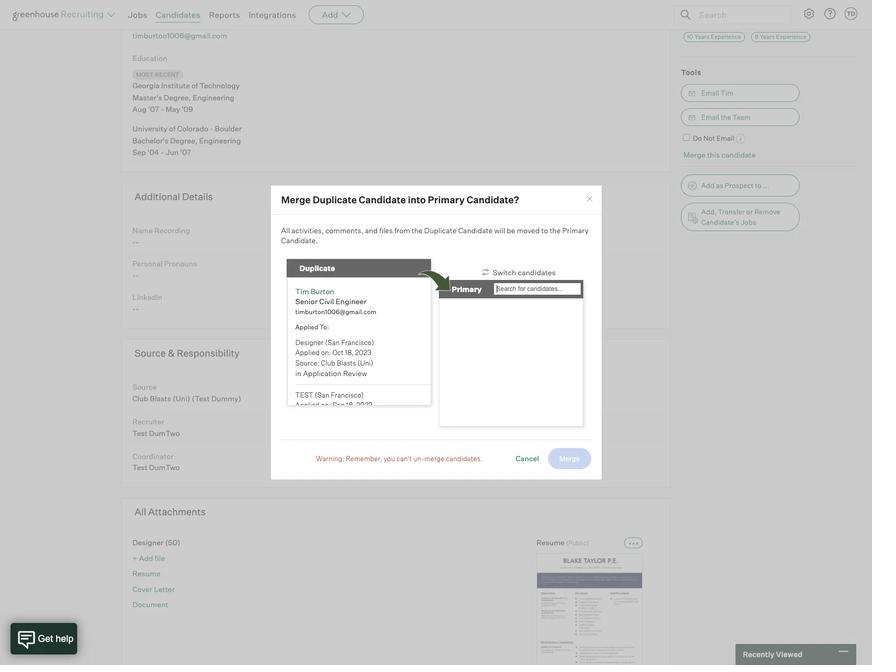 Task type: vqa. For each thing, say whether or not it's contained in the screenshot.
Letter
yes



Task type: describe. For each thing, give the bounding box(es) containing it.
0 vertical spatial duplicate
[[313, 194, 357, 205]]

all for all activities, comments, and files from the duplicate candidate will be moved to the primary candidate.
[[281, 226, 290, 235]]

jobs link
[[128, 9, 147, 20]]

0 horizontal spatial candidate
[[359, 194, 406, 205]]

of inside university of colorado - boulder bachelor's degree , engineering sep '04 - jun '07
[[169, 124, 176, 133]]

designer for designer (50)
[[133, 538, 164, 547]]

candidate
[[722, 150, 757, 159]]

merge duplicate candidate into primary candidate?
[[281, 194, 520, 205]]

integrations
[[249, 9, 296, 20]]

from
[[395, 226, 411, 235]]

to:
[[320, 323, 329, 331]]

personal for timburton1006@gmail.com
[[133, 19, 163, 28]]

test for recruiter test dumtwo
[[133, 429, 148, 438]]

degree inside university of colorado - boulder bachelor's degree , engineering sep '04 - jun '07
[[170, 136, 195, 145]]

test for coordinator test dumtwo
[[133, 463, 148, 472]]

master's
[[133, 93, 162, 102]]

degree inside most recent georgia institute of technology master's degree , engineering aug '07 - may '09
[[164, 93, 189, 102]]

file
[[155, 554, 165, 563]]

bachelor's
[[133, 136, 169, 145]]

candidate tags
[[682, 16, 740, 25]]

francisco) for designer (san francisco) applied on: oct 18, 2023 source: club blasts (uni) in application review
[[342, 338, 375, 347]]

warning: remember, you can't un-merge candidates.
[[316, 454, 483, 463]]

letter
[[154, 585, 175, 594]]

colorado
[[177, 124, 209, 133]]

cancel link
[[516, 454, 540, 463]]

18, for test (san francisco) applied on: sep 18, 2023
[[347, 401, 355, 410]]

club inside the source club blasts (uni) (test dummy)
[[133, 394, 148, 403]]

2 horizontal spatial candidate
[[682, 16, 720, 25]]

personal pronouns --
[[133, 259, 197, 280]]

or
[[747, 208, 754, 216]]

tools
[[682, 68, 702, 77]]

email tim
[[702, 89, 734, 97]]

0 horizontal spatial add
[[139, 554, 153, 563]]

(test
[[192, 394, 210, 403]]

recruiter test dumtwo
[[133, 417, 180, 438]]

additional
[[135, 191, 180, 202]]

all activities, comments, and files from the duplicate candidate will be moved to the primary candidate.
[[281, 226, 589, 245]]

document link
[[133, 600, 169, 609]]

configure image
[[804, 7, 816, 20]]

18, for designer (san francisco) applied on: oct 18, 2023 source: club blasts (uni) in application review
[[345, 349, 354, 357]]

cancel
[[516, 454, 540, 463]]

details
[[182, 191, 213, 202]]

candidate's
[[702, 218, 740, 226]]

recording
[[155, 226, 190, 235]]

timburton1006@gmail.com inside merge duplicate candidate into primary candidate? dialog
[[296, 308, 377, 316]]

university of colorado - boulder bachelor's degree , engineering sep '04 - jun '07
[[133, 124, 242, 157]]

candidates link
[[156, 9, 201, 20]]

engineering inside most recent georgia institute of technology master's degree , engineering aug '07 - may '09
[[193, 93, 235, 102]]

...
[[764, 181, 770, 190]]

add as prospect to ...
[[702, 181, 770, 190]]

the inside button
[[721, 113, 732, 121]]

cover letter link
[[133, 585, 175, 594]]

university
[[133, 124, 168, 133]]

dumtwo for recruiter
[[149, 429, 180, 438]]

'09
[[182, 105, 193, 114]]

dummy)
[[212, 394, 242, 403]]

technology
[[200, 81, 240, 90]]

add as prospect to ... button
[[682, 174, 800, 196]]

application
[[303, 369, 342, 378]]

candidates.
[[446, 454, 483, 463]]

on: for designer (san francisco) applied on: oct 18, 2023 source: club blasts (uni) in application review
[[321, 349, 331, 357]]

name
[[133, 226, 153, 235]]

edit
[[841, 16, 855, 25]]

0 horizontal spatial the
[[412, 226, 423, 235]]

boulder
[[215, 124, 242, 133]]

+ edit link
[[832, 13, 858, 28]]

pronouns
[[164, 259, 197, 268]]

greenhouse recruiting image
[[13, 8, 107, 21]]

2023 for designer (san francisco) applied on: oct 18, 2023 source: club blasts (uni) in application review
[[355, 349, 372, 357]]

2 vertical spatial primary
[[452, 285, 482, 294]]

tim inside tim burton senior civil engineer timburton1006@gmail.com
[[296, 287, 309, 296]]

add, transfer or remove candidate's jobs button
[[682, 203, 800, 231]]

add,
[[702, 208, 717, 216]]

td button
[[844, 5, 860, 22]]

in
[[296, 369, 302, 378]]

designer for designer (san francisco) applied on: oct 18, 2023 source: club blasts (uni) in application review
[[296, 338, 324, 347]]

0 horizontal spatial timburton1006@gmail.com
[[133, 31, 227, 40]]

education
[[133, 54, 168, 63]]

Search for candidates... text field
[[494, 283, 581, 295]]

sep inside test (san francisco) applied on: sep 18, 2023
[[333, 401, 345, 410]]

, inside most recent georgia institute of technology master's degree , engineering aug '07 - may '09
[[189, 93, 191, 102]]

club inside designer (san francisco) applied on: oct 18, 2023 source: club blasts (uni) in application review
[[321, 359, 336, 367]]

add for add as prospect to ...
[[702, 181, 715, 190]]

+ for + add file
[[133, 554, 137, 563]]

will
[[495, 226, 506, 235]]

8
[[756, 33, 759, 41]]

tags
[[722, 16, 740, 25]]

resume for resume (public)
[[537, 538, 565, 547]]

applied to:
[[296, 323, 329, 331]]

you
[[384, 454, 395, 463]]

to inside button
[[756, 181, 762, 190]]

name recording --
[[133, 226, 190, 246]]

remove
[[755, 208, 781, 216]]

years for 8
[[761, 33, 776, 41]]

comments,
[[326, 226, 364, 235]]

(public)
[[567, 539, 589, 547]]

burton
[[311, 287, 335, 296]]

source club blasts (uni) (test dummy)
[[133, 383, 243, 403]]

source:
[[296, 359, 320, 367]]

email tim button
[[682, 84, 800, 102]]

remember,
[[346, 454, 383, 463]]

not
[[704, 134, 716, 142]]

on: for test (san francisco) applied on: sep 18, 2023
[[321, 401, 331, 410]]

be
[[507, 226, 516, 235]]

georgia
[[133, 81, 160, 90]]

(50)
[[165, 538, 181, 547]]

merge for merge this candidate
[[684, 150, 706, 159]]

add button
[[309, 5, 364, 24]]

10
[[688, 33, 694, 41]]

&
[[168, 347, 175, 359]]

td
[[848, 10, 856, 17]]

warning:
[[316, 454, 345, 463]]

may
[[166, 105, 180, 114]]

experience for 8 years experience
[[777, 33, 807, 41]]

francisco) for test (san francisco) applied on: sep 18, 2023
[[331, 391, 364, 399]]

primary inside all activities, comments, and files from the duplicate candidate will be moved to the primary candidate.
[[563, 226, 589, 235]]

jobs inside the add, transfer or remove candidate's jobs
[[741, 218, 757, 226]]

candidate inside all activities, comments, and files from the duplicate candidate will be moved to the primary candidate.
[[459, 226, 493, 235]]

and
[[365, 226, 378, 235]]

8 years experience link
[[752, 32, 811, 42]]

email right not
[[717, 134, 735, 142]]

most
[[136, 71, 154, 78]]

recent
[[155, 71, 180, 78]]

viewed
[[777, 650, 803, 659]]



Task type: locate. For each thing, give the bounding box(es) containing it.
1 horizontal spatial the
[[550, 226, 561, 235]]

email up timburton1006@gmail.com "link"
[[164, 19, 183, 28]]

dumtwo inside recruiter test dumtwo
[[149, 429, 180, 438]]

1 vertical spatial sep
[[333, 401, 345, 410]]

all inside all activities, comments, and files from the duplicate candidate will be moved to the primary candidate.
[[281, 226, 290, 235]]

add for add
[[322, 9, 339, 20]]

1 horizontal spatial blasts
[[337, 359, 356, 367]]

to left ...
[[756, 181, 762, 190]]

tim up senior
[[296, 287, 309, 296]]

primary
[[428, 194, 465, 205], [563, 226, 589, 235], [452, 285, 482, 294]]

dumtwo for coordinator
[[149, 463, 180, 472]]

reports
[[209, 9, 240, 20]]

tim up email the team
[[721, 89, 734, 97]]

test down 'coordinator'
[[133, 463, 148, 472]]

0 horizontal spatial blasts
[[150, 394, 171, 403]]

0 vertical spatial (uni)
[[358, 359, 374, 367]]

source & responsibility
[[135, 347, 240, 359]]

the right moved
[[550, 226, 561, 235]]

(san
[[325, 338, 340, 347], [315, 391, 330, 399]]

0 vertical spatial engineering
[[193, 93, 235, 102]]

personal inside personal email timburton1006@gmail.com
[[133, 19, 163, 28]]

resume down + add file
[[133, 569, 161, 578]]

0 vertical spatial (san
[[325, 338, 340, 347]]

0 vertical spatial primary
[[428, 194, 465, 205]]

all up designer (50)
[[135, 506, 146, 518]]

(uni) left (test
[[173, 394, 190, 403]]

0 vertical spatial tim
[[721, 89, 734, 97]]

0 horizontal spatial ,
[[189, 93, 191, 102]]

1 horizontal spatial designer
[[296, 338, 324, 347]]

test down recruiter on the left bottom
[[133, 429, 148, 438]]

1 vertical spatial timburton1006@gmail.com
[[296, 308, 377, 316]]

all up candidate.
[[281, 226, 290, 235]]

0 vertical spatial jobs
[[128, 9, 147, 20]]

email the team button
[[682, 108, 800, 126]]

0 horizontal spatial sep
[[133, 148, 146, 157]]

of right institute
[[192, 81, 198, 90]]

2 vertical spatial applied
[[296, 401, 320, 410]]

on: left oct
[[321, 349, 331, 357]]

to inside all activities, comments, and files from the duplicate candidate will be moved to the primary candidate.
[[542, 226, 549, 235]]

source up recruiter on the left bottom
[[133, 383, 157, 392]]

francisco)
[[342, 338, 375, 347], [331, 391, 364, 399]]

1 vertical spatial ,
[[195, 136, 198, 145]]

1 vertical spatial primary
[[563, 226, 589, 235]]

1 horizontal spatial tim
[[721, 89, 734, 97]]

0 horizontal spatial +
[[133, 554, 137, 563]]

1 horizontal spatial (uni)
[[358, 359, 374, 367]]

on: inside test (san francisco) applied on: sep 18, 2023
[[321, 401, 331, 410]]

this
[[708, 150, 721, 159]]

do not email
[[694, 134, 735, 142]]

1 dumtwo from the top
[[149, 429, 180, 438]]

coordinator test dumtwo
[[133, 452, 180, 472]]

1 personal from the top
[[133, 19, 163, 28]]

18, inside designer (san francisco) applied on: oct 18, 2023 source: club blasts (uni) in application review
[[345, 349, 354, 357]]

engineering down technology
[[193, 93, 235, 102]]

(san inside designer (san francisco) applied on: oct 18, 2023 source: club blasts (uni) in application review
[[325, 338, 340, 347]]

(san for designer (san francisco) applied on: oct 18, 2023 source: club blasts (uni) in application review
[[325, 338, 340, 347]]

the left team
[[721, 113, 732, 121]]

source for &
[[135, 347, 166, 359]]

0 horizontal spatial (uni)
[[173, 394, 190, 403]]

merge for merge duplicate candidate into primary candidate?
[[281, 194, 311, 205]]

dumtwo inside coordinator test dumtwo
[[149, 463, 180, 472]]

1 vertical spatial test
[[133, 463, 148, 472]]

files
[[380, 226, 393, 235]]

personal up timburton1006@gmail.com "link"
[[133, 19, 163, 28]]

1 horizontal spatial ,
[[195, 136, 198, 145]]

-
[[161, 105, 164, 114], [210, 124, 213, 133], [161, 148, 164, 157], [133, 237, 136, 246], [136, 237, 139, 246], [133, 271, 136, 280], [136, 271, 139, 280], [133, 304, 136, 313], [136, 304, 139, 313]]

candidate left will
[[459, 226, 493, 235]]

applied for test (san francisco) applied on: sep 18, 2023
[[296, 401, 320, 410]]

merge
[[425, 454, 445, 463]]

applied down test
[[296, 401, 320, 410]]

1 vertical spatial of
[[169, 124, 176, 133]]

email inside personal email timburton1006@gmail.com
[[164, 19, 183, 28]]

designer down applied to:
[[296, 338, 324, 347]]

1 horizontal spatial of
[[192, 81, 198, 90]]

applied inside designer (san francisco) applied on: oct 18, 2023 source: club blasts (uni) in application review
[[296, 349, 320, 357]]

jobs left candidates link
[[128, 9, 147, 20]]

10 years experience
[[688, 33, 742, 41]]

1 horizontal spatial experience
[[777, 33, 807, 41]]

1 horizontal spatial jobs
[[741, 218, 757, 226]]

team
[[733, 113, 751, 121]]

engineering
[[193, 93, 235, 102], [199, 136, 241, 145]]

club up recruiter on the left bottom
[[133, 394, 148, 403]]

tim
[[721, 89, 734, 97], [296, 287, 309, 296]]

1 test from the top
[[133, 429, 148, 438]]

1 horizontal spatial years
[[761, 33, 776, 41]]

2 test from the top
[[133, 463, 148, 472]]

'07 down master's
[[148, 105, 159, 114]]

linkedin --
[[133, 293, 163, 313]]

club up application
[[321, 359, 336, 367]]

- inside most recent georgia institute of technology master's degree , engineering aug '07 - may '09
[[161, 105, 164, 114]]

0 horizontal spatial tim
[[296, 287, 309, 296]]

source for club
[[133, 383, 157, 392]]

merge duplicate candidate into primary candidate? dialog
[[270, 185, 603, 480]]

designer
[[296, 338, 324, 347], [133, 538, 164, 547]]

duplicate right from
[[425, 226, 457, 235]]

switch
[[493, 268, 517, 277]]

prospect
[[726, 181, 754, 190]]

designer up + add file
[[133, 538, 164, 547]]

timburton1006@gmail.com down civil
[[296, 308, 377, 316]]

2 personal from the top
[[133, 259, 163, 268]]

resume (public)
[[537, 538, 589, 547]]

0 horizontal spatial club
[[133, 394, 148, 403]]

add, transfer or remove candidate's jobs
[[702, 208, 781, 226]]

1 vertical spatial degree
[[170, 136, 195, 145]]

+ left edit at the top of the page
[[835, 16, 840, 25]]

1 horizontal spatial candidate
[[459, 226, 493, 235]]

+ edit
[[835, 16, 855, 25]]

1 experience from the left
[[711, 33, 742, 41]]

senior
[[296, 297, 318, 306]]

merge up activities,
[[281, 194, 311, 205]]

personal down name recording --
[[133, 259, 163, 268]]

1 horizontal spatial all
[[281, 226, 290, 235]]

2 experience from the left
[[777, 33, 807, 41]]

18, inside test (san francisco) applied on: sep 18, 2023
[[347, 401, 355, 410]]

candidate up files
[[359, 194, 406, 205]]

degree down "colorado"
[[170, 136, 195, 145]]

2 vertical spatial add
[[139, 554, 153, 563]]

, inside university of colorado - boulder bachelor's degree , engineering sep '04 - jun '07
[[195, 136, 198, 145]]

0 vertical spatial of
[[192, 81, 198, 90]]

0 horizontal spatial merge
[[281, 194, 311, 205]]

engineer
[[336, 297, 367, 306]]

3 applied from the top
[[296, 401, 320, 410]]

years inside 'link'
[[761, 33, 776, 41]]

email up email the team
[[702, 89, 720, 97]]

engineering down boulder
[[199, 136, 241, 145]]

merge
[[684, 150, 706, 159], [281, 194, 311, 205]]

the
[[721, 113, 732, 121], [412, 226, 423, 235], [550, 226, 561, 235]]

18, down review
[[347, 401, 355, 410]]

into
[[408, 194, 426, 205]]

sep inside university of colorado - boulder bachelor's degree , engineering sep '04 - jun '07
[[133, 148, 146, 157]]

1 vertical spatial tim
[[296, 287, 309, 296]]

to
[[756, 181, 762, 190], [542, 226, 549, 235]]

most recent georgia institute of technology master's degree , engineering aug '07 - may '09
[[133, 71, 240, 114]]

add
[[322, 9, 339, 20], [702, 181, 715, 190], [139, 554, 153, 563]]

0 vertical spatial all
[[281, 226, 290, 235]]

2 dumtwo from the top
[[149, 463, 180, 472]]

0 vertical spatial source
[[135, 347, 166, 359]]

2 years from the left
[[761, 33, 776, 41]]

0 vertical spatial designer
[[296, 338, 324, 347]]

years for 10
[[695, 33, 710, 41]]

applied for designer (san francisco) applied on: oct 18, 2023 source: club blasts (uni) in application review
[[296, 349, 320, 357]]

0 horizontal spatial years
[[695, 33, 710, 41]]

candidate?
[[467, 194, 520, 205]]

1 vertical spatial add
[[702, 181, 715, 190]]

resume for resume
[[133, 569, 161, 578]]

0 vertical spatial 18,
[[345, 349, 354, 357]]

test
[[133, 429, 148, 438], [133, 463, 148, 472]]

1 applied from the top
[[296, 323, 319, 331]]

resume
[[537, 538, 565, 547], [133, 569, 161, 578]]

engineering inside university of colorado - boulder bachelor's degree , engineering sep '04 - jun '07
[[199, 136, 241, 145]]

1 vertical spatial 2023
[[357, 401, 373, 410]]

1 vertical spatial resume
[[133, 569, 161, 578]]

1 vertical spatial to
[[542, 226, 549, 235]]

of down may
[[169, 124, 176, 133]]

on: inside designer (san francisco) applied on: oct 18, 2023 source: club blasts (uni) in application review
[[321, 349, 331, 357]]

(san up oct
[[325, 338, 340, 347]]

merge down the do
[[684, 150, 706, 159]]

jobs down 'or'
[[741, 218, 757, 226]]

degree down institute
[[164, 93, 189, 102]]

2023 up review
[[355, 349, 372, 357]]

1 vertical spatial source
[[133, 383, 157, 392]]

, up '09
[[189, 93, 191, 102]]

1 on: from the top
[[321, 349, 331, 357]]

candidates
[[518, 268, 556, 277]]

all for all attachments
[[135, 506, 146, 518]]

tim inside button
[[721, 89, 734, 97]]

0 vertical spatial dumtwo
[[149, 429, 180, 438]]

0 vertical spatial merge
[[684, 150, 706, 159]]

dumtwo down recruiter on the left bottom
[[149, 429, 180, 438]]

blasts inside designer (san francisco) applied on: oct 18, 2023 source: club blasts (uni) in application review
[[337, 359, 356, 367]]

0 horizontal spatial resume
[[133, 569, 161, 578]]

merge inside dialog
[[281, 194, 311, 205]]

1 horizontal spatial resume
[[537, 538, 565, 547]]

applied inside test (san francisco) applied on: sep 18, 2023
[[296, 401, 320, 410]]

0 horizontal spatial of
[[169, 124, 176, 133]]

add inside add as prospect to ... button
[[702, 181, 715, 190]]

tim burton senior civil engineer timburton1006@gmail.com
[[296, 287, 377, 316]]

1 vertical spatial 18,
[[347, 401, 355, 410]]

18, right oct
[[345, 349, 354, 357]]

cover
[[133, 585, 153, 594]]

'07 right jun
[[180, 148, 191, 157]]

1 vertical spatial designer
[[133, 538, 164, 547]]

jobs
[[128, 9, 147, 20], [741, 218, 757, 226]]

personal inside the personal pronouns --
[[133, 259, 163, 268]]

2023 inside designer (san francisco) applied on: oct 18, 2023 source: club blasts (uni) in application review
[[355, 349, 372, 357]]

sep
[[133, 148, 146, 157], [333, 401, 345, 410]]

as
[[717, 181, 724, 190]]

'07 inside most recent georgia institute of technology master's degree , engineering aug '07 - may '09
[[148, 105, 159, 114]]

aug
[[133, 105, 147, 114]]

0 vertical spatial club
[[321, 359, 336, 367]]

1 vertical spatial engineering
[[199, 136, 241, 145]]

reports link
[[209, 9, 240, 20]]

0 vertical spatial candidate
[[682, 16, 720, 25]]

switch candidates
[[493, 268, 556, 277]]

merge this candidate link
[[684, 150, 757, 159]]

(san for test (san francisco) applied on: sep 18, 2023
[[315, 391, 330, 399]]

1 horizontal spatial +
[[835, 16, 840, 25]]

+ up resume link
[[133, 554, 137, 563]]

francisco) inside designer (san francisco) applied on: oct 18, 2023 source: club blasts (uni) in application review
[[342, 338, 375, 347]]

sep left '04
[[133, 148, 146, 157]]

designer (san francisco) applied on: oct 18, 2023 source: club blasts (uni) in application review
[[296, 338, 375, 378]]

candidate.
[[281, 236, 318, 245]]

transfer
[[719, 208, 746, 216]]

designer inside designer (san francisco) applied on: oct 18, 2023 source: club blasts (uni) in application review
[[296, 338, 324, 347]]

duplicate up "tim burton" link
[[300, 264, 335, 273]]

experience for 10 years experience
[[711, 33, 742, 41]]

0 vertical spatial sep
[[133, 148, 146, 157]]

'07
[[148, 105, 159, 114], [180, 148, 191, 157]]

2023 for test (san francisco) applied on: sep 18, 2023
[[357, 401, 373, 410]]

2023 inside test (san francisco) applied on: sep 18, 2023
[[357, 401, 373, 410]]

0 vertical spatial '07
[[148, 105, 159, 114]]

1 horizontal spatial '07
[[180, 148, 191, 157]]

duplicate inside all activities, comments, and files from the duplicate candidate will be moved to the primary candidate.
[[425, 226, 457, 235]]

sep down application
[[333, 401, 345, 410]]

2 vertical spatial candidate
[[459, 226, 493, 235]]

1 vertical spatial dumtwo
[[149, 463, 180, 472]]

, down "colorado"
[[195, 136, 198, 145]]

linkedin
[[133, 293, 163, 302]]

0 horizontal spatial to
[[542, 226, 549, 235]]

td button
[[846, 7, 858, 20]]

candidates
[[156, 9, 201, 20]]

1 vertical spatial merge
[[281, 194, 311, 205]]

Do Not Email checkbox
[[684, 134, 690, 141]]

tim burton link
[[296, 287, 335, 296]]

timburton1006@gmail.com down candidates link
[[133, 31, 227, 40]]

experience inside 'link'
[[777, 33, 807, 41]]

francisco) inside test (san francisco) applied on: sep 18, 2023
[[331, 391, 364, 399]]

dumtwo down 'coordinator'
[[149, 463, 180, 472]]

test inside coordinator test dumtwo
[[133, 463, 148, 472]]

the right from
[[412, 226, 423, 235]]

2 horizontal spatial add
[[702, 181, 715, 190]]

add inside add popup button
[[322, 9, 339, 20]]

1 vertical spatial duplicate
[[425, 226, 457, 235]]

merge this candidate
[[684, 150, 757, 159]]

1 years from the left
[[695, 33, 710, 41]]

of inside most recent georgia institute of technology master's degree , engineering aug '07 - may '09
[[192, 81, 198, 90]]

(uni) inside designer (san francisco) applied on: oct 18, 2023 source: club blasts (uni) in application review
[[358, 359, 374, 367]]

2 on: from the top
[[321, 401, 331, 410]]

1 vertical spatial (uni)
[[173, 394, 190, 403]]

0 horizontal spatial experience
[[711, 33, 742, 41]]

test inside recruiter test dumtwo
[[133, 429, 148, 438]]

designer (50)
[[133, 538, 181, 547]]

email
[[164, 19, 183, 28], [702, 89, 720, 97], [702, 113, 720, 121], [717, 134, 735, 142]]

1 horizontal spatial sep
[[333, 401, 345, 410]]

1 vertical spatial personal
[[133, 259, 163, 268]]

0 vertical spatial test
[[133, 429, 148, 438]]

0 vertical spatial on:
[[321, 349, 331, 357]]

email up not
[[702, 113, 720, 121]]

0 horizontal spatial designer
[[133, 538, 164, 547]]

2 applied from the top
[[296, 349, 320, 357]]

2 horizontal spatial the
[[721, 113, 732, 121]]

1 vertical spatial (san
[[315, 391, 330, 399]]

0 vertical spatial personal
[[133, 19, 163, 28]]

10 years experience link
[[684, 32, 746, 42]]

'07 inside university of colorado - boulder bachelor's degree , engineering sep '04 - jun '07
[[180, 148, 191, 157]]

'04
[[148, 148, 159, 157]]

Search text field
[[697, 7, 782, 22]]

(uni) up review
[[358, 359, 374, 367]]

duplicate up comments,
[[313, 194, 357, 205]]

0 vertical spatial add
[[322, 9, 339, 20]]

1 vertical spatial all
[[135, 506, 146, 518]]

1 horizontal spatial add
[[322, 9, 339, 20]]

recruiter
[[133, 417, 164, 426]]

0 vertical spatial ,
[[189, 93, 191, 102]]

+ add file link
[[133, 554, 165, 563]]

1 vertical spatial '07
[[180, 148, 191, 157]]

source left &
[[135, 347, 166, 359]]

resume left the (public)
[[537, 538, 565, 547]]

source inside the source club blasts (uni) (test dummy)
[[133, 383, 157, 392]]

on: down application
[[321, 401, 331, 410]]

0 horizontal spatial jobs
[[128, 9, 147, 20]]

coordinator
[[133, 452, 174, 461]]

blasts up recruiter on the left bottom
[[150, 394, 171, 403]]

0 vertical spatial timburton1006@gmail.com
[[133, 31, 227, 40]]

1 vertical spatial candidate
[[359, 194, 406, 205]]

(uni) inside the source club blasts (uni) (test dummy)
[[173, 394, 190, 403]]

years right the 8
[[761, 33, 776, 41]]

+ for + edit
[[835, 16, 840, 25]]

(san right test
[[315, 391, 330, 399]]

0 vertical spatial 2023
[[355, 349, 372, 357]]

(san inside test (san francisco) applied on: sep 18, 2023
[[315, 391, 330, 399]]

applied up source:
[[296, 349, 320, 357]]

0 vertical spatial to
[[756, 181, 762, 190]]

applied left to:
[[296, 323, 319, 331]]

attachments
[[148, 506, 206, 518]]

jun
[[166, 148, 179, 157]]

2 vertical spatial duplicate
[[300, 264, 335, 273]]

moved
[[517, 226, 540, 235]]

francisco) up oct
[[342, 338, 375, 347]]

timburton1006@gmail.com link
[[133, 31, 227, 40]]

personal for -
[[133, 259, 163, 268]]

experience down configure icon
[[777, 33, 807, 41]]

candidate up 10
[[682, 16, 720, 25]]

close image
[[586, 195, 594, 203]]

2023 down review
[[357, 401, 373, 410]]

francisco) down review
[[331, 391, 364, 399]]

document
[[133, 600, 169, 609]]

1 vertical spatial jobs
[[741, 218, 757, 226]]

1 vertical spatial blasts
[[150, 394, 171, 403]]

years right 10
[[695, 33, 710, 41]]

experience down tags
[[711, 33, 742, 41]]

1 horizontal spatial timburton1006@gmail.com
[[296, 308, 377, 316]]

1 horizontal spatial to
[[756, 181, 762, 190]]

1 vertical spatial on:
[[321, 401, 331, 410]]

blasts inside the source club blasts (uni) (test dummy)
[[150, 394, 171, 403]]

integrations link
[[249, 9, 296, 20]]

0 vertical spatial applied
[[296, 323, 319, 331]]

timburton1006@gmail.com
[[133, 31, 227, 40], [296, 308, 377, 316]]

blasts down oct
[[337, 359, 356, 367]]

cover letter
[[133, 585, 175, 594]]

1 horizontal spatial club
[[321, 359, 336, 367]]

to right moved
[[542, 226, 549, 235]]

0 vertical spatial +
[[835, 16, 840, 25]]



